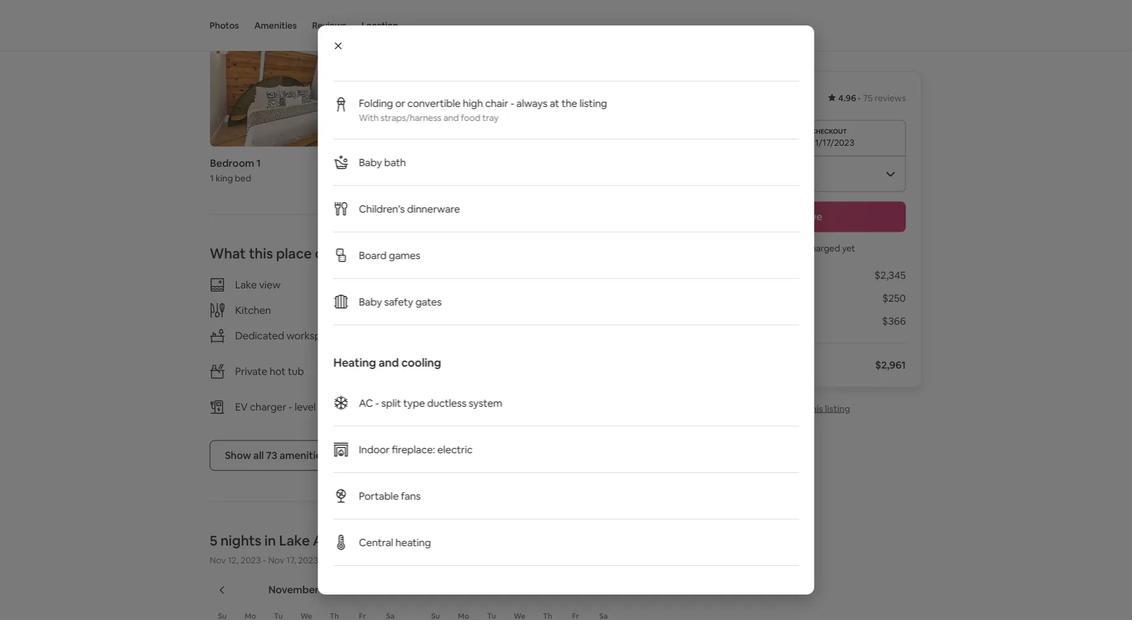 Task type: vqa. For each thing, say whether or not it's contained in the screenshot.
Portable
yes



Task type: describe. For each thing, give the bounding box(es) containing it.
tesla
[[329, 400, 351, 413]]

children's
[[359, 202, 405, 215]]

reviews
[[312, 20, 347, 31]]

$2,961
[[876, 358, 906, 372]]

report this listing
[[777, 403, 851, 414]]

1 king bed button
[[423, 11, 626, 184]]

security cameras on property
[[448, 400, 587, 413]]

mountain view
[[448, 278, 516, 291]]

0 vertical spatial lake
[[235, 278, 257, 291]]

children's dinnerware
[[359, 202, 460, 215]]

only
[[353, 400, 373, 413]]

folding
[[359, 96, 393, 110]]

show all 73 amenities button
[[210, 440, 342, 471]]

tray
[[482, 112, 499, 124]]

charged
[[806, 242, 841, 254]]

be
[[794, 242, 805, 254]]

mountain
[[448, 278, 492, 291]]

ev
[[235, 400, 248, 413]]

2023 right 'november'
[[321, 583, 345, 596]]

december
[[481, 583, 532, 596]]

$469 x 5 nights button
[[701, 269, 771, 282]]

high
[[463, 96, 483, 110]]

workspace
[[287, 329, 338, 342]]

level
[[295, 400, 316, 413]]

private hot tub
[[235, 365, 304, 378]]

2023 right 17, in the bottom left of the page
[[298, 554, 318, 566]]

where you'll sleep region
[[205, 0, 631, 189]]

$366
[[883, 315, 906, 328]]

indoor
[[359, 443, 390, 456]]

amenities
[[254, 20, 297, 31]]

4.96 · 75 reviews
[[839, 92, 906, 104]]

private
[[235, 365, 268, 378]]

show all 73 amenities
[[225, 449, 327, 462]]

all
[[253, 449, 264, 462]]

2 nov from the left
[[268, 554, 285, 566]]

arrowhead
[[313, 532, 387, 550]]

fans
[[401, 489, 421, 502]]

nights inside 5 nights in lake arrowhead nov 12, 2023 - nov 17, 2023
[[221, 532, 262, 550]]

5 nights in lake arrowhead nov 12, 2023 - nov 17, 2023
[[210, 532, 387, 566]]

1 vertical spatial listing
[[826, 403, 851, 414]]

tub
[[288, 365, 304, 378]]

reserve button
[[701, 202, 906, 232]]

type
[[403, 396, 425, 409]]

11/12/2023
[[709, 137, 753, 148]]

on
[[531, 400, 543, 413]]

photos
[[210, 20, 239, 31]]

electric
[[437, 443, 473, 456]]

$2,345
[[875, 269, 906, 282]]

0 horizontal spatial 1
[[210, 172, 214, 184]]

what
[[210, 244, 246, 263]]

- inside folding or convertible high chair - always at the listing with straps/harness and food tray
[[510, 96, 514, 110]]

dedicated
[[235, 329, 284, 342]]

reviews
[[875, 92, 906, 104]]

heating and cooling
[[333, 355, 441, 370]]

17,
[[286, 554, 296, 566]]

the
[[562, 96, 577, 110]]

king inside bedroom 1 1 king bed
[[215, 172, 233, 184]]

view for lake view
[[259, 278, 281, 291]]

baby for baby safety gates
[[359, 295, 382, 308]]

$469
[[701, 269, 725, 282]]

place
[[276, 244, 312, 263]]

charger
[[250, 400, 287, 413]]

2023 right 12,
[[241, 554, 261, 566]]

0 vertical spatial nights
[[743, 269, 771, 282]]

dinnerware
[[407, 202, 460, 215]]

split
[[381, 396, 401, 409]]

$469 x 5 nights
[[701, 269, 771, 282]]

photos button
[[210, 0, 239, 51]]

king inside the '1 king bed' button
[[429, 172, 446, 184]]

yet
[[843, 242, 856, 254]]

airbnb
[[701, 315, 733, 328]]

what this place offers
[[210, 244, 354, 263]]

this for report
[[808, 403, 824, 414]]

this for what
[[249, 244, 273, 263]]

board games
[[359, 249, 420, 262]]

what this place offers dialog
[[318, 0, 815, 620]]

property
[[545, 400, 587, 413]]

and inside folding or convertible high chair - always at the listing with straps/harness and food tray
[[443, 112, 459, 124]]

dedicated workspace
[[235, 329, 338, 342]]

folding or convertible high chair - always at the listing with straps/harness and food tray
[[359, 96, 607, 124]]

location
[[362, 20, 398, 31]]

november 2023
[[269, 583, 345, 596]]

with
[[359, 112, 378, 124]]

ductless
[[427, 396, 466, 409]]

bath
[[384, 156, 406, 169]]

december 2023
[[481, 583, 558, 596]]

0 horizontal spatial and
[[379, 355, 399, 370]]

bedroom
[[210, 157, 254, 170]]

food
[[461, 112, 480, 124]]

5 inside 5 nights in lake arrowhead nov 12, 2023 - nov 17, 2023
[[210, 532, 218, 550]]

reviews button
[[312, 0, 347, 51]]



Task type: locate. For each thing, give the bounding box(es) containing it.
lake inside 5 nights in lake arrowhead nov 12, 2023 - nov 17, 2023
[[279, 532, 310, 550]]

0 horizontal spatial king
[[215, 172, 233, 184]]

baby safety gates
[[359, 295, 442, 308]]

view
[[259, 278, 281, 291], [494, 278, 516, 291]]

this
[[249, 244, 273, 263], [808, 403, 824, 414]]

games
[[389, 249, 420, 262]]

straps/harness
[[380, 112, 441, 124]]

0 vertical spatial 5
[[735, 269, 740, 282]]

king down bedroom
[[215, 172, 233, 184]]

fee
[[771, 315, 786, 328]]

1 vertical spatial this
[[808, 403, 824, 414]]

location button
[[362, 0, 398, 51]]

1 horizontal spatial king
[[429, 172, 446, 184]]

5
[[735, 269, 740, 282], [210, 532, 218, 550]]

1 horizontal spatial 1
[[256, 157, 261, 170]]

nights up 12,
[[221, 532, 262, 550]]

1 horizontal spatial listing
[[826, 403, 851, 414]]

listing right report
[[826, 403, 851, 414]]

airbnb service fee
[[701, 315, 786, 328]]

$250
[[883, 292, 906, 305]]

1 horizontal spatial 5
[[735, 269, 740, 282]]

bed up dinnerware
[[448, 172, 464, 184]]

1 horizontal spatial and
[[443, 112, 459, 124]]

report
[[777, 403, 806, 414]]

nights
[[743, 269, 771, 282], [221, 532, 262, 550]]

2,
[[318, 400, 326, 413]]

king suite- bedroom #1 image
[[423, 11, 626, 147], [423, 11, 626, 147]]

2 king from the left
[[429, 172, 446, 184]]

airbnb service fee button
[[701, 315, 786, 328]]

1 up dinnerware
[[423, 172, 427, 184]]

bed inside bedroom 1 1 king bed
[[235, 172, 251, 184]]

0 horizontal spatial lake
[[235, 278, 257, 291]]

ac - split type ductless system
[[359, 396, 502, 409]]

bedroom 1 1 king bed
[[210, 157, 261, 184]]

reserve
[[785, 210, 823, 223]]

heating
[[395, 536, 431, 549]]

1 down bedroom
[[210, 172, 214, 184]]

or
[[395, 96, 405, 110]]

2 horizontal spatial 1
[[423, 172, 427, 184]]

-
[[510, 96, 514, 110], [375, 396, 379, 409], [289, 400, 293, 413], [263, 554, 266, 566]]

kitchen
[[235, 304, 271, 317]]

at
[[550, 96, 559, 110]]

central heating
[[359, 536, 431, 549]]

1 horizontal spatial view
[[494, 278, 516, 291]]

x
[[727, 269, 733, 282]]

5 right x on the top right of the page
[[735, 269, 740, 282]]

1 vertical spatial baby
[[359, 295, 382, 308]]

0 vertical spatial listing
[[580, 96, 607, 110]]

this right report
[[808, 403, 824, 414]]

nov left 17, in the bottom left of the page
[[268, 554, 285, 566]]

fireplace:
[[392, 443, 435, 456]]

you won't be charged yet
[[752, 242, 856, 254]]

gates
[[415, 295, 442, 308]]

0 horizontal spatial nights
[[221, 532, 262, 550]]

- left level
[[289, 400, 293, 413]]

0 horizontal spatial view
[[259, 278, 281, 291]]

- right chair
[[510, 96, 514, 110]]

75
[[864, 92, 873, 104]]

0 horizontal spatial listing
[[580, 96, 607, 110]]

nights right x on the top right of the page
[[743, 269, 771, 282]]

1 view from the left
[[259, 278, 281, 291]]

- down in
[[263, 554, 266, 566]]

listing
[[580, 96, 607, 110], [826, 403, 851, 414]]

listing inside folding or convertible high chair - always at the listing with straps/harness and food tray
[[580, 96, 607, 110]]

1 nov from the left
[[210, 554, 226, 566]]

1 inside button
[[423, 172, 427, 184]]

1 horizontal spatial bed
[[448, 172, 464, 184]]

hot
[[270, 365, 286, 378]]

baby left safety
[[359, 295, 382, 308]]

amenities
[[280, 449, 327, 462]]

0 horizontal spatial bed
[[235, 172, 251, 184]]

1 horizontal spatial nov
[[268, 554, 285, 566]]

5 left in
[[210, 532, 218, 550]]

offers
[[315, 244, 354, 263]]

baby bath
[[359, 156, 406, 169]]

show
[[225, 449, 251, 462]]

cooling
[[401, 355, 441, 370]]

view for mountain view
[[494, 278, 516, 291]]

73
[[266, 449, 278, 462]]

november
[[269, 583, 319, 596]]

1 right bedroom
[[256, 157, 261, 170]]

0 horizontal spatial this
[[249, 244, 273, 263]]

1 vertical spatial 5
[[210, 532, 218, 550]]

baby left bath
[[359, 156, 382, 169]]

view right mountain
[[494, 278, 516, 291]]

1 vertical spatial and
[[379, 355, 399, 370]]

lake up kitchen
[[235, 278, 257, 291]]

lake view
[[235, 278, 281, 291]]

bed down bedroom
[[235, 172, 251, 184]]

baby for baby bath
[[359, 156, 382, 169]]

0 vertical spatial this
[[249, 244, 273, 263]]

0 vertical spatial and
[[443, 112, 459, 124]]

0 horizontal spatial nov
[[210, 554, 226, 566]]

bedroom #2- king image
[[210, 11, 413, 147], [210, 11, 413, 147]]

2 baby from the top
[[359, 295, 382, 308]]

report this listing button
[[757, 403, 851, 414]]

2 bed from the left
[[448, 172, 464, 184]]

calendar application
[[195, 569, 1054, 620]]

view up kitchen
[[259, 278, 281, 291]]

security
[[448, 400, 487, 413]]

1 king bed
[[423, 172, 464, 184]]

listing right the
[[580, 96, 607, 110]]

- inside 5 nights in lake arrowhead nov 12, 2023 - nov 17, 2023
[[263, 554, 266, 566]]

and left food
[[443, 112, 459, 124]]

- right ac
[[375, 396, 379, 409]]

and left cooling
[[379, 355, 399, 370]]

2 view from the left
[[494, 278, 516, 291]]

always
[[516, 96, 548, 110]]

portable fans
[[359, 489, 421, 502]]

1 horizontal spatial this
[[808, 403, 824, 414]]

ac
[[359, 396, 373, 409]]

indoor fireplace: electric
[[359, 443, 473, 456]]

in
[[265, 532, 276, 550]]

1 vertical spatial lake
[[279, 532, 310, 550]]

1
[[256, 157, 261, 170], [210, 172, 214, 184], [423, 172, 427, 184]]

1 horizontal spatial lake
[[279, 532, 310, 550]]

portable
[[359, 489, 399, 502]]

heating
[[333, 355, 376, 370]]

nov left 12,
[[210, 554, 226, 566]]

cameras
[[489, 400, 529, 413]]

won't
[[769, 242, 792, 254]]

4.96
[[839, 92, 857, 104]]

1 king from the left
[[215, 172, 233, 184]]

2023 right december
[[534, 583, 558, 596]]

king up dinnerware
[[429, 172, 446, 184]]

you
[[752, 242, 767, 254]]

convertible
[[407, 96, 461, 110]]

baby
[[359, 156, 382, 169], [359, 295, 382, 308]]

0 horizontal spatial 5
[[210, 532, 218, 550]]

1 horizontal spatial nights
[[743, 269, 771, 282]]

0 vertical spatial baby
[[359, 156, 382, 169]]

bed inside button
[[448, 172, 464, 184]]

1 bed from the left
[[235, 172, 251, 184]]

this up lake view
[[249, 244, 273, 263]]

safety
[[384, 295, 413, 308]]

1 vertical spatial nights
[[221, 532, 262, 550]]

nov
[[210, 554, 226, 566], [268, 554, 285, 566]]

lake up 17, in the bottom left of the page
[[279, 532, 310, 550]]

service
[[735, 315, 769, 328]]

1 baby from the top
[[359, 156, 382, 169]]

board
[[359, 249, 387, 262]]

system
[[469, 396, 502, 409]]



